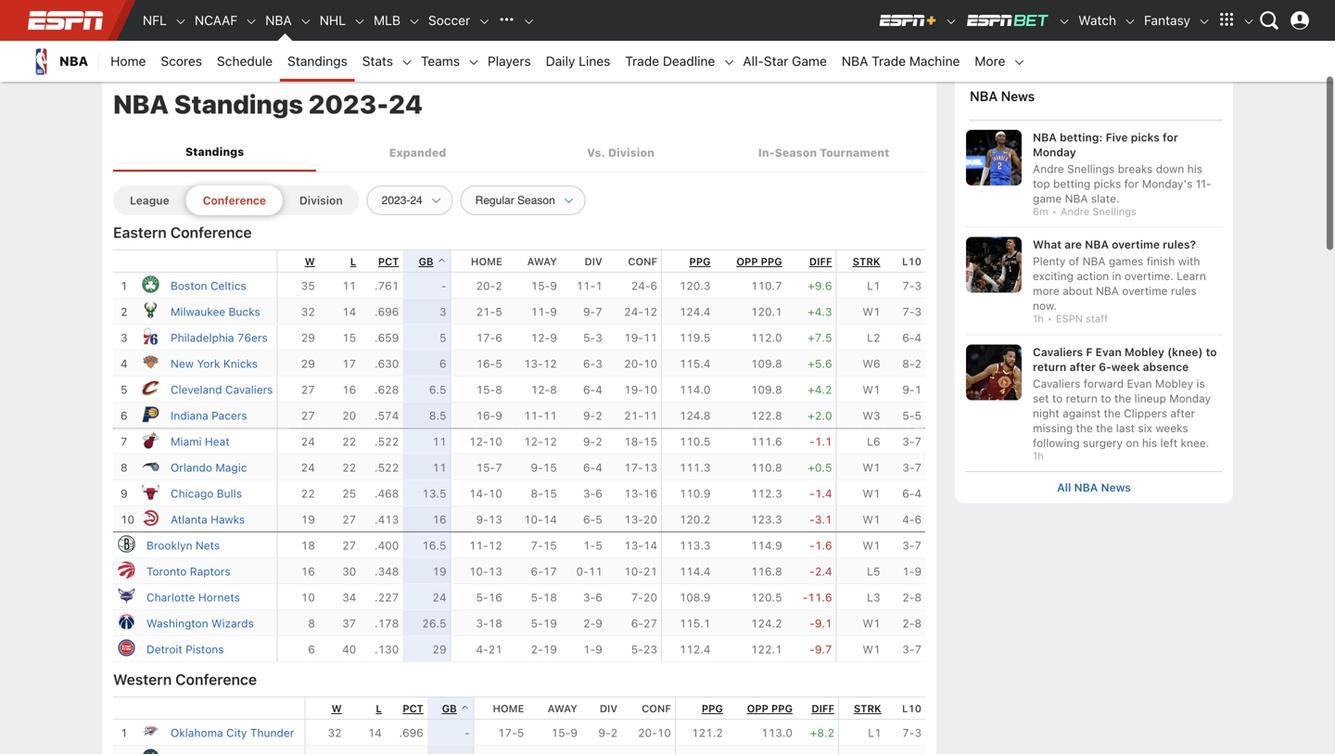 Task type: describe. For each thing, give the bounding box(es) containing it.
109.8 for +4.2
[[751, 383, 782, 396]]

cleveland
[[171, 383, 222, 396]]

0 vertical spatial 20
[[342, 409, 356, 422]]

15 for 15-7
[[543, 461, 557, 474]]

32 for -
[[328, 726, 342, 739]]

schedule
[[217, 53, 273, 69]]

l10 for eastern conference
[[902, 256, 922, 268]]

10 left 121.2
[[657, 726, 671, 739]]

15 for 14-10
[[543, 487, 557, 500]]

13- for 12
[[524, 357, 543, 370]]

nba right the all
[[1075, 481, 1098, 494]]

gb for western conference
[[442, 703, 457, 715]]

the up last
[[1104, 407, 1121, 419]]

4-6
[[903, 513, 922, 526]]

more sports image
[[522, 15, 535, 28]]

.400
[[375, 539, 399, 552]]

0 vertical spatial news
[[1001, 88, 1035, 105]]

16- for 9
[[476, 409, 495, 422]]

monday inside cavaliers f evan mobley (knee) to return after 6-week absence cavaliers forward evan mobley is set to return to the lineup monday night against the clippers after missing the the last six weeks following surgery on his left knee. 1h
[[1170, 392, 1211, 405]]

soccer image
[[478, 15, 491, 28]]

-3.1
[[810, 513, 832, 526]]

9-2 for 20-10
[[599, 726, 618, 739]]

more image
[[1013, 56, 1026, 69]]

chicago bulls
[[171, 487, 242, 500]]

24 right heat at the bottom
[[301, 435, 315, 448]]

13-16
[[624, 487, 658, 500]]

15-9 for eastern conference
[[531, 279, 557, 292]]

15- up 16-9
[[476, 383, 495, 396]]

10 up 19-10 at the left of page
[[644, 357, 658, 370]]

15- right '17-5'
[[551, 726, 571, 739]]

nhl
[[320, 13, 346, 28]]

21-11
[[624, 409, 658, 422]]

8- for 15
[[531, 487, 543, 500]]

0 vertical spatial conference
[[203, 194, 266, 207]]

16.5
[[422, 539, 447, 552]]

19 down 5-19
[[543, 643, 557, 656]]

division link
[[283, 186, 360, 215]]

wsh image
[[117, 612, 135, 631]]

1 vertical spatial mobley
[[1156, 377, 1194, 390]]

washington wizards
[[147, 617, 254, 630]]

9 left chi image
[[121, 487, 128, 500]]

5- for 19
[[531, 617, 543, 630]]

conf for eastern conference
[[628, 256, 658, 268]]

7-3 for western conference
[[903, 726, 922, 739]]

- for 123.3
[[810, 513, 815, 526]]

nba trade machine
[[842, 53, 960, 69]]

w1 for -9.7
[[863, 643, 881, 656]]

1 vertical spatial division
[[300, 194, 343, 207]]

strk link for eastern conference
[[853, 256, 881, 268]]

opp ppg for western conference
[[747, 703, 793, 715]]

6- down 6-3
[[583, 383, 596, 396]]

hawks
[[211, 513, 245, 526]]

ppg link for western conference
[[702, 703, 723, 715]]

0 horizontal spatial 18
[[301, 539, 315, 552]]

6m
[[1033, 205, 1049, 217]]

4- for 21
[[476, 643, 488, 656]]

conf for western conference
[[642, 703, 671, 715]]

ny image
[[141, 353, 160, 371]]

16 up the 13-20
[[644, 487, 658, 500]]

0 vertical spatial overtime
[[1112, 238, 1160, 251]]

w1 for -9.1
[[863, 617, 881, 630]]

l link for western conference
[[376, 703, 382, 715]]

det image
[[117, 638, 135, 657]]

114.4
[[680, 565, 711, 578]]

10 left 34
[[301, 591, 315, 604]]

toronto
[[147, 565, 187, 578]]

espn
[[1056, 313, 1083, 325]]

+5.6
[[808, 357, 832, 370]]

0 vertical spatial 1-9
[[903, 565, 922, 578]]

1 vertical spatial news
[[1101, 481, 1131, 494]]

11 up 13.5
[[433, 461, 447, 474]]

strk for eastern conference
[[853, 256, 881, 268]]

the down forward
[[1115, 392, 1132, 405]]

6- up the 5-23
[[631, 617, 644, 630]]

8-15
[[531, 487, 557, 500]]

espn bet image
[[966, 13, 1051, 28]]

.413
[[375, 513, 399, 526]]

11- inside nba betting: five picks for monday andre snellings breaks down his top betting picks for monday's 11- game nba slate.
[[1196, 177, 1212, 190]]

mlb image
[[408, 15, 421, 28]]

atlanta hawks link
[[171, 513, 245, 526]]

7- for 110.7
[[903, 279, 915, 292]]

1 vertical spatial 1-
[[903, 565, 915, 578]]

24 right magic
[[301, 461, 315, 474]]

what are nba overtime rules? element
[[1033, 237, 1222, 252]]

20-10 for 6-3
[[624, 357, 658, 370]]

10 up the 15-7
[[488, 435, 502, 448]]

watch
[[1079, 13, 1117, 28]]

indiana pacers
[[171, 409, 247, 422]]

112.4
[[680, 643, 711, 656]]

124.8
[[680, 409, 711, 422]]

10 up 9-13
[[488, 487, 502, 500]]

stats image
[[401, 56, 414, 69]]

6- up "5-18"
[[531, 565, 543, 578]]

l link for eastern conference
[[350, 256, 356, 268]]

mil image
[[141, 301, 160, 319]]

league
[[130, 194, 169, 207]]

0 horizontal spatial for
[[1125, 177, 1139, 190]]

120.2
[[680, 513, 711, 526]]

4 up 8-2
[[915, 331, 922, 344]]

boston
[[171, 279, 207, 292]]

13-14
[[624, 539, 658, 552]]

more espn image
[[1243, 15, 1256, 28]]

4 left ny image
[[121, 357, 128, 370]]

1- for 114.9
[[583, 539, 596, 552]]

0 horizontal spatial 17
[[342, 357, 356, 370]]

the up surgery
[[1096, 421, 1113, 434]]

3-18
[[476, 617, 502, 630]]

1 vertical spatial standings
[[174, 89, 303, 119]]

9 up 11-9
[[550, 279, 557, 292]]

1h inside cavaliers f evan mobley (knee) to return after 6-week absence cavaliers forward evan mobley is set to return to the lineup monday night against the clippers after missing the the last six weeks following surgery on his left knee. 1h
[[1033, 450, 1044, 462]]

112.3
[[751, 487, 782, 500]]

ppg up 110.7
[[761, 256, 782, 268]]

top
[[1033, 177, 1051, 190]]

17-5
[[498, 726, 524, 739]]

the down against
[[1076, 421, 1093, 434]]

76ers
[[237, 331, 268, 344]]

fantasy link
[[1137, 0, 1198, 41]]

9-2 for 21-11
[[583, 409, 603, 422]]

w for western conference
[[332, 703, 342, 715]]

12-8
[[531, 383, 557, 396]]

1 vertical spatial 1-9
[[583, 643, 603, 656]]

13- for 16
[[624, 487, 644, 500]]

6- inside cavaliers f evan mobley (knee) to return after 6-week absence cavaliers forward evan mobley is set to return to the lineup monday night against the clippers after missing the the last six weeks following surgery on his left knee. 1h
[[1099, 360, 1112, 373]]

0 horizontal spatial evan
[[1096, 345, 1122, 358]]

16 up 3-18
[[488, 591, 502, 604]]

nba down the 'more' 'link'
[[970, 88, 998, 105]]

games
[[1109, 255, 1144, 268]]

bkn image
[[117, 534, 135, 553]]

3-7 for -9.7
[[903, 643, 922, 656]]

115.1
[[680, 617, 711, 630]]

-1.1
[[810, 435, 832, 448]]

w1 for -1.6
[[863, 539, 881, 552]]

15- up 14-10
[[476, 461, 495, 474]]

6- up 8-2
[[903, 331, 915, 344]]

tor image
[[117, 560, 135, 579]]

24 down stats image
[[389, 89, 423, 119]]

0 vertical spatial 20-
[[476, 279, 495, 292]]

40
[[342, 643, 356, 656]]

brooklyn nets
[[147, 539, 220, 552]]

11 down 24-12
[[644, 331, 658, 344]]

vs. division link
[[519, 136, 723, 170]]

10-21
[[624, 565, 658, 578]]

9-2 for 18-15
[[583, 435, 603, 448]]

6-4 left 17-13
[[583, 461, 603, 474]]

nba up the action
[[1083, 255, 1106, 268]]

nets
[[196, 539, 220, 552]]

27 down 25
[[342, 513, 356, 526]]

29 for 15
[[301, 331, 315, 344]]

15 up 17-13
[[644, 435, 658, 448]]

3-7 for -1.1
[[903, 435, 922, 448]]

about
[[1063, 284, 1093, 297]]

19-10
[[624, 383, 658, 396]]

32 for 3
[[301, 305, 315, 318]]

-11.6
[[803, 591, 832, 604]]

conference for eastern conference
[[170, 224, 252, 241]]

11.6
[[808, 591, 832, 604]]

15- up 11-9
[[531, 279, 550, 292]]

20 for 9-13
[[644, 513, 658, 526]]

conference for western conference
[[175, 671, 257, 688]]

forward
[[1084, 377, 1124, 390]]

1 vertical spatial 17
[[543, 565, 557, 578]]

tab list inside standings page "main content"
[[113, 134, 926, 172]]

cha image
[[117, 586, 135, 605]]

2 vertical spatial 22
[[301, 487, 315, 500]]

strk for western conference
[[854, 703, 882, 715]]

1 vertical spatial return
[[1066, 392, 1098, 405]]

missing
[[1033, 421, 1073, 434]]

9 down 2-9
[[596, 643, 603, 656]]

2 vertical spatial standings
[[185, 145, 244, 158]]

nhl image
[[353, 15, 366, 28]]

14-
[[469, 487, 488, 500]]

cavaliers forward evan mobley is set to return to the lineup monday night against the clippers after missing the the last six weeks following surgery on his left knee. element
[[1033, 374, 1222, 450]]

120.3
[[680, 279, 711, 292]]

110.9
[[680, 487, 711, 500]]

15 left .659
[[342, 331, 356, 344]]

list containing nba betting: five picks for monday
[[966, 130, 1222, 462]]

114.0
[[680, 383, 711, 396]]

5 for 6-5
[[596, 513, 603, 526]]

away for western conference
[[548, 703, 578, 715]]

nba down in
[[1096, 284, 1119, 297]]

9 up "12-9"
[[550, 305, 557, 318]]

16 down 13.5
[[433, 513, 447, 526]]

1.1
[[815, 435, 832, 448]]

0 vertical spatial standings
[[288, 53, 348, 69]]

nba inside "global navigation" element
[[265, 13, 292, 28]]

nba left "home"
[[59, 53, 88, 69]]

espn+ image
[[879, 13, 938, 28]]

okc image
[[141, 722, 160, 740]]

16 left .628 on the left of the page
[[342, 383, 356, 396]]

0-
[[576, 565, 589, 578]]

.628
[[375, 383, 399, 396]]

gb link for eastern conference
[[419, 256, 447, 268]]

season
[[775, 146, 817, 159]]

4 left 17-13
[[596, 461, 603, 474]]

watch image
[[1124, 15, 1137, 28]]

are
[[1065, 238, 1082, 251]]

6- right 9-15
[[583, 461, 596, 474]]

16 left 30
[[301, 565, 315, 578]]

2 vertical spatial 29
[[433, 643, 447, 656]]

div for eastern conference
[[585, 256, 603, 268]]

w1 for +4.2
[[863, 383, 881, 396]]

27 right pacers at the bottom left
[[301, 409, 315, 422]]

2- right 5-19
[[583, 617, 596, 630]]

12- for 10
[[469, 435, 488, 448]]

6- up 1-5
[[583, 513, 596, 526]]

18-15
[[624, 435, 658, 448]]

10 up 21-11
[[644, 383, 658, 396]]

11- for 1
[[576, 279, 596, 292]]

espn bet image
[[1058, 15, 1071, 28]]

+8.2
[[810, 726, 835, 739]]

6.5
[[429, 383, 447, 396]]

8.5
[[429, 409, 447, 422]]

9 right l5
[[915, 565, 922, 578]]

13 for 17-
[[644, 461, 658, 474]]

w for eastern conference
[[305, 256, 315, 268]]

27 up 30
[[342, 539, 356, 552]]

.468
[[375, 487, 399, 500]]

cle image
[[141, 379, 160, 397]]

27 up the 23
[[644, 617, 658, 630]]

6-4 down 6-3
[[583, 383, 603, 396]]

1 trade from the left
[[625, 53, 660, 69]]

opp for western conference
[[747, 703, 769, 715]]

19 left .413
[[301, 513, 315, 526]]

1 vertical spatial andre
[[1061, 205, 1090, 217]]

4- for 6
[[903, 513, 915, 526]]

2- right l3
[[903, 591, 915, 604]]

109.8 for +5.6
[[751, 357, 782, 370]]

players
[[488, 53, 531, 69]]

4 down 6-3
[[596, 383, 603, 396]]

6- up 4-6
[[903, 487, 915, 500]]

11 left .761
[[342, 279, 356, 292]]

-2.4
[[810, 565, 832, 578]]

- for 111.6
[[810, 435, 815, 448]]

0 horizontal spatial picks
[[1094, 177, 1122, 190]]

2 7-3 from the top
[[903, 305, 922, 318]]

9-13
[[476, 513, 502, 526]]

20 for 5-16
[[644, 591, 658, 604]]

0 vertical spatial return
[[1033, 360, 1067, 373]]

nba right are
[[1085, 238, 1109, 251]]

away for eastern conference
[[527, 256, 557, 268]]

with
[[1179, 255, 1201, 268]]

2023-
[[309, 89, 389, 119]]

15-8
[[476, 383, 502, 396]]

20- for 13-12
[[624, 357, 644, 370]]

21 for 4-
[[488, 643, 502, 656]]

116.8
[[751, 565, 782, 578]]

7- for 120.1
[[903, 305, 915, 318]]

mlb link
[[366, 0, 408, 41]]

1 vertical spatial snellings
[[1093, 205, 1137, 217]]

ind image
[[141, 405, 160, 423]]

4 up 4-6
[[915, 487, 922, 500]]

11 down 12-8
[[543, 409, 557, 422]]

11 down 8.5
[[433, 435, 447, 448]]

nba inside standings page "main content"
[[113, 89, 169, 119]]

game
[[792, 53, 827, 69]]

oklahoma city thunder link
[[171, 726, 294, 739]]

9 right '17-5'
[[571, 726, 578, 739]]

0 vertical spatial for
[[1163, 131, 1179, 144]]

0 vertical spatial standings link
[[280, 41, 355, 82]]

nba down betting
[[1065, 192, 1088, 205]]

charlotte hornets link
[[147, 591, 240, 604]]

16-9
[[476, 409, 502, 422]]

plenty of nba games finish with exciting action in overtime. learn more about nba overtime rules now. element
[[1033, 252, 1222, 313]]

staff
[[1086, 313, 1108, 325]]

27 left .628 on the left of the page
[[301, 383, 315, 396]]

+7.5
[[808, 331, 832, 344]]

16- for 5
[[476, 357, 495, 370]]

his inside nba betting: five picks for monday andre snellings breaks down his top betting picks for monday's 11- game nba slate.
[[1188, 162, 1203, 175]]

toronto raptors link
[[147, 565, 231, 578]]

monday inside nba betting: five picks for monday andre snellings breaks down his top betting picks for monday's 11- game nba slate.
[[1033, 146, 1077, 159]]

- for 124.2
[[810, 617, 815, 630]]

24 up 26.5
[[433, 591, 447, 604]]

min image
[[141, 748, 160, 754]]

11 down 1-5
[[589, 565, 603, 578]]

12 for 12-
[[543, 435, 557, 448]]

diff link for western conference
[[812, 703, 835, 715]]

6-4 up 8-2
[[903, 331, 922, 344]]

thunder
[[250, 726, 294, 739]]

9-1
[[903, 383, 922, 396]]

- for 120.5
[[803, 591, 808, 604]]

18-
[[624, 435, 644, 448]]

5- for 16
[[476, 591, 488, 604]]

9 down 15-8
[[495, 409, 502, 422]]

24- for 6
[[631, 279, 651, 292]]

1 up 9-7
[[596, 279, 603, 292]]

ppg link for eastern conference
[[690, 256, 711, 268]]

13 for 10-
[[488, 565, 502, 578]]

6-4 up 4-6
[[903, 487, 922, 500]]

cavaliers inside standings page "main content"
[[225, 383, 273, 396]]

miami heat
[[171, 435, 230, 448]]

opp ppg link for western conference
[[747, 703, 793, 715]]

all-star game
[[743, 53, 827, 69]]

10 left atl image
[[121, 513, 135, 526]]

nba betting: five picks for monday image
[[966, 130, 1022, 185]]

1 1h from the top
[[1033, 313, 1044, 325]]

2- right 9.1
[[903, 617, 915, 630]]

home
[[111, 53, 146, 69]]

phi image
[[141, 327, 160, 345]]

espn more sports home page image
[[493, 6, 521, 34]]

19 up 2-19
[[543, 617, 557, 630]]

9 down 11-9
[[550, 331, 557, 344]]

chicago
[[171, 487, 214, 500]]

1 vertical spatial overtime
[[1122, 284, 1168, 297]]

9 left 6-27
[[596, 617, 603, 630]]

nhl link
[[312, 0, 353, 41]]

watch link
[[1071, 0, 1124, 41]]

+4.2
[[808, 383, 832, 396]]

5 for 16-5
[[495, 357, 502, 370]]

pct for western conference
[[403, 703, 424, 715]]

ppg up 120.3
[[690, 256, 711, 268]]

0 vertical spatial division
[[608, 146, 655, 159]]

bos image
[[141, 275, 160, 293]]

0 horizontal spatial nba link
[[19, 41, 99, 82]]

all-star game link
[[736, 41, 835, 82]]

1 horizontal spatial after
[[1171, 407, 1196, 419]]

opp ppg link for eastern conference
[[737, 256, 782, 268]]

1 up 5-5
[[915, 383, 922, 396]]

1 left okc image
[[121, 726, 128, 739]]



Task type: vqa. For each thing, say whether or not it's contained in the screenshot.
division to the left
yes



Task type: locate. For each thing, give the bounding box(es) containing it.
pct down 26.5
[[403, 703, 424, 715]]

1 vertical spatial w link
[[332, 703, 342, 715]]

20 left .574
[[342, 409, 356, 422]]

6- down 5-3 on the left top
[[583, 357, 596, 370]]

philadelphia
[[171, 331, 234, 344]]

24-6
[[631, 279, 658, 292]]

- for 116.8
[[810, 565, 815, 578]]

12- down 11-11
[[524, 435, 543, 448]]

15-9 right '17-5'
[[551, 726, 578, 739]]

overtime.
[[1125, 270, 1174, 283]]

nfl image
[[174, 15, 187, 28]]

1 l10 from the top
[[902, 256, 922, 268]]

11- up "12-9"
[[531, 305, 550, 318]]

0 vertical spatial strk link
[[853, 256, 881, 268]]

l link
[[350, 256, 356, 268], [376, 703, 382, 715]]

1 w1 from the top
[[863, 305, 881, 318]]

6 w1 from the top
[[863, 539, 881, 552]]

15-9
[[531, 279, 557, 292], [551, 726, 578, 739]]

5 w1 from the top
[[863, 513, 881, 526]]

w1 for +0.5
[[863, 461, 881, 474]]

0 vertical spatial picks
[[1131, 131, 1160, 144]]

19-
[[624, 331, 644, 344], [624, 383, 644, 396]]

l1 for eastern conference
[[867, 279, 881, 292]]

20-10 for 9-2
[[638, 726, 671, 739]]

29 right knicks
[[301, 357, 315, 370]]

11
[[342, 279, 356, 292], [644, 331, 658, 344], [543, 409, 557, 422], [644, 409, 658, 422], [433, 435, 447, 448], [433, 461, 447, 474], [589, 565, 603, 578]]

0 vertical spatial mobley
[[1125, 345, 1165, 358]]

raptors
[[190, 565, 231, 578]]

standings link down the nba image
[[280, 41, 355, 82]]

for up down
[[1163, 131, 1179, 144]]

.696 for -
[[399, 726, 424, 739]]

1 3-7 from the top
[[903, 435, 922, 448]]

tab list
[[113, 134, 926, 172]]

ppg up 113.0
[[772, 703, 793, 715]]

4- right 3.1
[[903, 513, 915, 526]]

0 vertical spatial 3-6
[[583, 487, 603, 500]]

conf up 24-6
[[628, 256, 658, 268]]

0 vertical spatial l10
[[902, 256, 922, 268]]

14
[[342, 305, 356, 318], [543, 513, 557, 526], [644, 539, 658, 552], [368, 726, 382, 739]]

12 for 13-
[[543, 357, 557, 370]]

11- for 9
[[531, 305, 550, 318]]

philadelphia 76ers link
[[171, 331, 268, 344]]

1 vertical spatial l link
[[376, 703, 382, 715]]

11- up 9-7
[[576, 279, 596, 292]]

1 horizontal spatial to
[[1101, 392, 1112, 405]]

evan up the lineup
[[1127, 377, 1152, 390]]

2-8 right l3
[[903, 591, 922, 604]]

nba inside "link"
[[842, 53, 869, 69]]

1 vertical spatial 16-
[[476, 409, 495, 422]]

0 vertical spatial monday
[[1033, 146, 1077, 159]]

snellings inside nba betting: five picks for monday andre snellings breaks down his top betting picks for monday's 11- game nba slate.
[[1068, 162, 1115, 175]]

detroit pistons link
[[147, 643, 224, 656]]

l link down division link
[[350, 256, 356, 268]]

return up set
[[1033, 360, 1067, 373]]

gb for eastern conference
[[419, 256, 434, 268]]

teams image
[[467, 56, 480, 69]]

nba right ncaaf icon
[[265, 13, 292, 28]]

2 vertical spatial 20-
[[638, 726, 657, 739]]

1 vertical spatial 19-
[[624, 383, 644, 396]]

0 vertical spatial 109.8
[[751, 357, 782, 370]]

0 horizontal spatial l
[[350, 256, 356, 268]]

8- for 2
[[903, 357, 915, 370]]

9
[[550, 279, 557, 292], [550, 305, 557, 318], [550, 331, 557, 344], [495, 409, 502, 422], [121, 487, 128, 500], [915, 565, 922, 578], [596, 617, 603, 630], [596, 643, 603, 656], [571, 726, 578, 739]]

- for 112.3
[[810, 487, 815, 500]]

trade inside "link"
[[872, 53, 906, 69]]

scores
[[161, 53, 202, 69]]

nba betting: five picks for monday element
[[1033, 130, 1222, 160]]

0 vertical spatial 20-10
[[624, 357, 658, 370]]

21- for 5
[[476, 305, 495, 318]]

20-
[[476, 279, 495, 292], [624, 357, 644, 370], [638, 726, 657, 739]]

is
[[1197, 377, 1205, 390]]

vs.
[[587, 146, 606, 159]]

ppg link
[[690, 256, 711, 268], [702, 703, 723, 715]]

orl image
[[141, 457, 160, 475]]

oklahoma city thunder
[[171, 726, 294, 739]]

nba image
[[299, 15, 312, 28]]

heat
[[205, 435, 230, 448]]

div for western conference
[[600, 703, 618, 715]]

- for 114.9
[[810, 539, 815, 552]]

2 2-8 from the top
[[903, 617, 922, 630]]

1 horizontal spatial evan
[[1127, 377, 1152, 390]]

18 for 5-18
[[543, 591, 557, 604]]

star
[[764, 53, 789, 69]]

home for eastern conference
[[471, 256, 502, 268]]

0 horizontal spatial to
[[1053, 392, 1063, 405]]

9.7
[[815, 643, 832, 656]]

.178
[[375, 617, 399, 630]]

tournament
[[820, 146, 890, 159]]

profile management image
[[1291, 11, 1310, 30]]

1 vertical spatial opp ppg link
[[747, 703, 793, 715]]

15 down 9-15
[[543, 487, 557, 500]]

12- for 8
[[531, 383, 550, 396]]

20 up 13-14
[[644, 513, 658, 526]]

1 vertical spatial 20
[[644, 513, 658, 526]]

standings page main content
[[102, 72, 955, 754]]

1- right l5
[[903, 565, 915, 578]]

0 vertical spatial 1-
[[583, 539, 596, 552]]

21 up 7-20
[[644, 565, 658, 578]]

ncaaf image
[[245, 15, 258, 28]]

19- for 10
[[624, 383, 644, 396]]

12- down 13-12
[[531, 383, 550, 396]]

0 vertical spatial 9-2
[[583, 409, 603, 422]]

0 vertical spatial .696
[[375, 305, 399, 318]]

trade deadline image
[[723, 56, 736, 69]]

1- for 122.1
[[583, 643, 596, 656]]

20-10 left 121.2
[[638, 726, 671, 739]]

2 .522 from the top
[[375, 461, 399, 474]]

0 vertical spatial opp ppg
[[737, 256, 782, 268]]

cavaliers f evan mobley (knee) to return after 6-week absence image
[[966, 344, 1022, 400]]

conference down conference link
[[170, 224, 252, 241]]

1 2-8 from the top
[[903, 591, 922, 604]]

diff link up '+9.6'
[[810, 256, 832, 268]]

.522 for 12-
[[375, 435, 399, 448]]

1 vertical spatial 7-3
[[903, 305, 922, 318]]

20-10
[[624, 357, 658, 370], [638, 726, 671, 739]]

17- for 6
[[476, 331, 495, 344]]

his inside cavaliers f evan mobley (knee) to return after 6-week absence cavaliers forward evan mobley is set to return to the lineup monday night against the clippers after missing the the last six weeks following surgery on his left knee. 1h
[[1143, 436, 1158, 449]]

20- for 15-9
[[638, 726, 657, 739]]

124.4
[[680, 305, 711, 318]]

18 up 4-21
[[488, 617, 502, 630]]

12
[[644, 305, 658, 318], [543, 357, 557, 370], [543, 435, 557, 448], [488, 539, 502, 552]]

2 l10 from the top
[[902, 703, 922, 715]]

17- for 13
[[624, 461, 644, 474]]

29 down 35
[[301, 331, 315, 344]]

l1 right +8.2 on the right bottom of page
[[868, 726, 882, 739]]

13- for 20
[[624, 513, 644, 526]]

nba news
[[970, 88, 1035, 105]]

1 vertical spatial 20-
[[624, 357, 644, 370]]

2 horizontal spatial to
[[1206, 345, 1217, 358]]

2 w1 from the top
[[863, 383, 881, 396]]

.348
[[375, 565, 399, 578]]

w1 down l3
[[863, 617, 881, 630]]

.130
[[375, 643, 399, 656]]

2 vertical spatial 17-
[[498, 726, 517, 739]]

w1 for +4.3
[[863, 305, 881, 318]]

opp for eastern conference
[[737, 256, 758, 268]]

0 horizontal spatial w
[[305, 256, 315, 268]]

3-7 for -1.6
[[903, 539, 922, 552]]

2 trade from the left
[[872, 53, 906, 69]]

12 down 9-13
[[488, 539, 502, 552]]

1 horizontal spatial 10-
[[524, 513, 543, 526]]

24- for 12
[[624, 305, 644, 318]]

cavaliers f evan mobley (knee) to return after 6-week absence element
[[1033, 344, 1222, 374]]

0 vertical spatial 2-8
[[903, 591, 922, 604]]

pct link for eastern conference
[[378, 256, 399, 268]]

3-6
[[583, 487, 603, 500], [583, 591, 603, 604]]

7 w1 from the top
[[863, 617, 881, 630]]

1 16- from the top
[[476, 357, 495, 370]]

.574
[[375, 409, 399, 422]]

away
[[527, 256, 557, 268], [548, 703, 578, 715]]

machine
[[910, 53, 960, 69]]

2-8 for w1
[[903, 617, 922, 630]]

list
[[966, 130, 1222, 462]]

atlanta hawks
[[171, 513, 245, 526]]

2 vertical spatial conference
[[175, 671, 257, 688]]

0 horizontal spatial 8-
[[531, 487, 543, 500]]

news down more image
[[1001, 88, 1035, 105]]

115.4
[[680, 357, 711, 370]]

stats link
[[355, 41, 401, 82]]

espn plus image
[[945, 15, 958, 28]]

conference down pistons
[[175, 671, 257, 688]]

strk link for western conference
[[854, 703, 882, 715]]

0 horizontal spatial gb
[[419, 256, 434, 268]]

1.6
[[815, 539, 832, 552]]

22 for 15-7
[[342, 461, 356, 474]]

2-9
[[583, 617, 603, 630]]

overtime down overtime.
[[1122, 284, 1168, 297]]

home link
[[103, 41, 153, 82]]

1 horizontal spatial nba link
[[258, 0, 299, 41]]

pct
[[378, 256, 399, 268], [403, 703, 424, 715]]

pct link down 26.5
[[403, 703, 424, 715]]

1 vertical spatial picks
[[1094, 177, 1122, 190]]

washington wizards link
[[147, 617, 254, 630]]

17- down 18-
[[624, 461, 644, 474]]

1 vertical spatial l1
[[868, 726, 882, 739]]

1 left bos icon
[[121, 279, 128, 292]]

- for 122.1
[[810, 643, 815, 656]]

12 for 11-
[[488, 539, 502, 552]]

13 up 13-16
[[644, 461, 658, 474]]

12 up 9-15
[[543, 435, 557, 448]]

14-10
[[469, 487, 502, 500]]

2 vertical spatial 9-2
[[599, 726, 618, 739]]

pistons
[[186, 643, 224, 656]]

1 vertical spatial 1h
[[1033, 450, 1044, 462]]

1 .522 from the top
[[375, 435, 399, 448]]

1 3-6 from the top
[[583, 487, 603, 500]]

1 horizontal spatial picks
[[1131, 131, 1160, 144]]

13 for 9-
[[488, 513, 502, 526]]

110.7
[[751, 279, 782, 292]]

daily lines link
[[539, 41, 618, 82]]

5- for 5
[[903, 409, 915, 422]]

what are nba overtime rules? image
[[966, 237, 1022, 293]]

lineup
[[1135, 392, 1167, 405]]

11 down 19-10 at the left of page
[[644, 409, 658, 422]]

2 19- from the top
[[624, 383, 644, 396]]

0 vertical spatial l
[[350, 256, 356, 268]]

3-7 for +0.5
[[903, 461, 922, 474]]

108.9
[[680, 591, 711, 604]]

3-6 up 6-5
[[583, 487, 603, 500]]

news
[[1001, 88, 1035, 105], [1101, 481, 1131, 494]]

2 vertical spatial 1-
[[583, 643, 596, 656]]

109.8 down 112.0
[[751, 357, 782, 370]]

5-
[[583, 331, 596, 344], [903, 409, 915, 422], [476, 591, 488, 604], [531, 591, 543, 604], [531, 617, 543, 630], [631, 643, 644, 656]]

diff for eastern conference
[[810, 256, 832, 268]]

1 horizontal spatial his
[[1188, 162, 1203, 175]]

monday's
[[1142, 177, 1193, 190]]

away up 11-9
[[527, 256, 557, 268]]

1h
[[1033, 313, 1044, 325], [1033, 450, 1044, 462]]

opp up 110.7
[[737, 256, 758, 268]]

11- for 11
[[524, 409, 543, 422]]

more
[[975, 53, 1006, 69]]

l for eastern conference
[[350, 256, 356, 268]]

l1
[[867, 279, 881, 292], [868, 726, 882, 739]]

18 for 3-18
[[488, 617, 502, 630]]

1 vertical spatial gb link
[[442, 703, 470, 715]]

5- for 18
[[531, 591, 543, 604]]

8 w1 from the top
[[863, 643, 881, 656]]

1 horizontal spatial w
[[332, 703, 342, 715]]

more espn image
[[1213, 6, 1241, 34]]

opp
[[737, 256, 758, 268], [747, 703, 769, 715]]

.696 for 3
[[375, 305, 399, 318]]

atl image
[[141, 508, 160, 527]]

2- down 5-19
[[531, 643, 543, 656]]

2 3-6 from the top
[[583, 591, 603, 604]]

3-6 up 2-9
[[583, 591, 603, 604]]

mobley down absence
[[1156, 377, 1194, 390]]

1 horizontal spatial for
[[1163, 131, 1179, 144]]

1 horizontal spatial pct
[[403, 703, 424, 715]]

(knee)
[[1168, 345, 1203, 358]]

l1 for western conference
[[868, 726, 882, 739]]

4-
[[903, 513, 915, 526], [476, 643, 488, 656]]

div up 11-1
[[585, 256, 603, 268]]

0 vertical spatial 29
[[301, 331, 315, 344]]

0 vertical spatial 13
[[644, 461, 658, 474]]

0 horizontal spatial 17-
[[476, 331, 495, 344]]

w1 for -1.4
[[863, 487, 881, 500]]

ppg link up 121.2
[[702, 703, 723, 715]]

5- down the 10-13
[[476, 591, 488, 604]]

w link for western conference
[[332, 703, 342, 715]]

conference link
[[186, 186, 283, 215]]

3 3-7 from the top
[[903, 539, 922, 552]]

ncaaf
[[195, 13, 238, 28]]

chi image
[[141, 482, 160, 501]]

0 horizontal spatial pct
[[378, 256, 399, 268]]

2 16- from the top
[[476, 409, 495, 422]]

city
[[226, 726, 247, 739]]

western
[[113, 671, 172, 688]]

12 down 24-6
[[644, 305, 658, 318]]

0 vertical spatial w
[[305, 256, 315, 268]]

fantasy image
[[1198, 15, 1211, 28]]

2 1h from the top
[[1033, 450, 1044, 462]]

1 horizontal spatial news
[[1101, 481, 1131, 494]]

1 vertical spatial 4-
[[476, 643, 488, 656]]

0 vertical spatial 15-9
[[531, 279, 557, 292]]

2 vertical spatial 18
[[488, 617, 502, 630]]

17- for 5
[[498, 726, 517, 739]]

western conference
[[113, 671, 257, 688]]

23
[[644, 643, 658, 656]]

opp ppg link up 110.7
[[737, 256, 782, 268]]

21
[[644, 565, 658, 578], [488, 643, 502, 656]]

pct link for western conference
[[403, 703, 424, 715]]

0 vertical spatial ppg link
[[690, 256, 711, 268]]

0 vertical spatial 1h
[[1033, 313, 1044, 325]]

1 vertical spatial ppg link
[[702, 703, 723, 715]]

home for western conference
[[493, 703, 524, 715]]

3
[[915, 279, 922, 292], [440, 305, 447, 318], [915, 305, 922, 318], [121, 331, 128, 344], [596, 331, 603, 344], [596, 357, 603, 370], [915, 726, 922, 739]]

0 vertical spatial 21
[[644, 565, 658, 578]]

1 vertical spatial for
[[1125, 177, 1139, 190]]

1 19- from the top
[[624, 331, 644, 344]]

gb link for western conference
[[442, 703, 470, 715]]

monday
[[1033, 146, 1077, 159], [1170, 392, 1211, 405]]

picks right "five"
[[1131, 131, 1160, 144]]

0 vertical spatial opp ppg link
[[737, 256, 782, 268]]

1 vertical spatial 22
[[342, 461, 356, 474]]

w1 down the l6
[[863, 461, 881, 474]]

18 down 6-17
[[543, 591, 557, 604]]

122.1
[[751, 643, 782, 656]]

nba link left home "link"
[[19, 41, 99, 82]]

0 vertical spatial opp
[[737, 256, 758, 268]]

1 horizontal spatial 17-
[[498, 726, 517, 739]]

5- down 6-17
[[531, 591, 543, 604]]

0 vertical spatial diff link
[[810, 256, 832, 268]]

0 horizontal spatial after
[[1070, 360, 1096, 373]]

5- for 23
[[631, 643, 644, 656]]

w3
[[863, 409, 881, 422]]

11- up 12-12
[[524, 409, 543, 422]]

2 3-7 from the top
[[903, 461, 922, 474]]

w1 right 9.7
[[863, 643, 881, 656]]

1 vertical spatial l
[[376, 703, 382, 715]]

7-3 for eastern conference
[[903, 279, 922, 292]]

7
[[596, 305, 603, 318], [121, 435, 128, 448], [915, 435, 922, 448], [495, 461, 502, 474], [915, 461, 922, 474], [915, 539, 922, 552], [915, 643, 922, 656]]

0 vertical spatial conf
[[628, 256, 658, 268]]

11-9
[[531, 305, 557, 318]]

18
[[301, 539, 315, 552], [543, 591, 557, 604], [488, 617, 502, 630]]

8-2
[[903, 357, 922, 370]]

cavaliers up set
[[1033, 377, 1081, 390]]

clippers
[[1124, 407, 1168, 419]]

.522 for 15-
[[375, 461, 399, 474]]

11- up the 10-13
[[469, 539, 488, 552]]

nba
[[265, 13, 292, 28], [59, 53, 88, 69], [842, 53, 869, 69], [970, 88, 998, 105], [113, 89, 169, 119], [1033, 131, 1057, 144], [1065, 192, 1088, 205], [1085, 238, 1109, 251], [1083, 255, 1106, 268], [1096, 284, 1119, 297], [1075, 481, 1098, 494]]

w1 right 1.4
[[863, 487, 881, 500]]

trade
[[625, 53, 660, 69], [872, 53, 906, 69]]

pct up .761
[[378, 256, 399, 268]]

21- for 11
[[624, 409, 644, 422]]

3 w1 from the top
[[863, 461, 881, 474]]

19 down 16.5
[[433, 565, 447, 578]]

nba left betting:
[[1033, 131, 1057, 144]]

0 vertical spatial andre
[[1033, 162, 1064, 175]]

0 horizontal spatial 21-
[[476, 305, 495, 318]]

1 horizontal spatial trade
[[872, 53, 906, 69]]

1-9
[[903, 565, 922, 578], [583, 643, 603, 656]]

w link for eastern conference
[[305, 256, 315, 268]]

5- up 6-3
[[583, 331, 596, 344]]

toronto raptors
[[147, 565, 231, 578]]

21 down 3-18
[[488, 643, 502, 656]]

22 for 12-10
[[342, 435, 356, 448]]

global navigation element
[[19, 0, 1317, 41]]

1 vertical spatial his
[[1143, 436, 1158, 449]]

ppg up 121.2
[[702, 703, 723, 715]]

l2
[[867, 331, 881, 344]]

3 7-3 from the top
[[903, 726, 922, 739]]

1 vertical spatial standings link
[[113, 135, 316, 169]]

scores link
[[153, 41, 210, 82]]

w1 for -3.1
[[863, 513, 881, 526]]

andre inside nba betting: five picks for monday andre snellings breaks down his top betting picks for monday's 11- game nba slate.
[[1033, 162, 1064, 175]]

15 for 11-12
[[543, 539, 557, 552]]

tab list containing standings
[[113, 134, 926, 172]]

1 109.8 from the top
[[751, 357, 782, 370]]

0 horizontal spatial trade
[[625, 53, 660, 69]]

1 vertical spatial opp
[[747, 703, 769, 715]]

1 7-3 from the top
[[903, 279, 922, 292]]

109.8 up 122.8
[[751, 383, 782, 396]]

1 vertical spatial 13
[[488, 513, 502, 526]]

new
[[171, 357, 194, 370]]

123.3
[[751, 513, 782, 526]]

0 vertical spatial snellings
[[1068, 162, 1115, 175]]

0 vertical spatial 22
[[342, 435, 356, 448]]

teams link
[[414, 41, 467, 82]]

0 vertical spatial home
[[471, 256, 502, 268]]

pct for eastern conference
[[378, 256, 399, 268]]

advertisement element
[[218, 0, 1118, 63]]

diff link up +8.2 on the right bottom of page
[[812, 703, 835, 715]]

conference
[[203, 194, 266, 207], [170, 224, 252, 241], [175, 671, 257, 688]]

0 vertical spatial diff
[[810, 256, 832, 268]]

1 vertical spatial 21-
[[624, 409, 644, 422]]

4 w1 from the top
[[863, 487, 881, 500]]

w1 up w3
[[863, 383, 881, 396]]

2 109.8 from the top
[[751, 383, 782, 396]]

1 vertical spatial home
[[493, 703, 524, 715]]

his down six
[[1143, 436, 1158, 449]]

0 vertical spatial 24-
[[631, 279, 651, 292]]

13- down the 13-20
[[624, 539, 644, 552]]

0 vertical spatial his
[[1188, 162, 1203, 175]]

overtime up games on the top right
[[1112, 238, 1160, 251]]

3-6 for 7-20
[[583, 591, 603, 604]]

overtime
[[1112, 238, 1160, 251], [1122, 284, 1168, 297]]

cavaliers left f at top right
[[1033, 345, 1083, 358]]

10- up 7-15
[[524, 513, 543, 526]]

124.2
[[751, 617, 782, 630]]

1 vertical spatial 17-
[[624, 461, 644, 474]]

standings link up conference link
[[113, 135, 316, 169]]

andre snellings breaks down his top betting picks for monday's 11-game nba slate. element
[[1033, 160, 1222, 206]]

daily
[[546, 53, 575, 69]]

mia image
[[141, 431, 160, 449]]

1 vertical spatial pct
[[403, 703, 424, 715]]

standings down the schedule link
[[174, 89, 303, 119]]

1-9 down 2-9
[[583, 643, 603, 656]]

4 3-7 from the top
[[903, 643, 922, 656]]

7- for 113.0
[[903, 726, 915, 739]]

0 vertical spatial after
[[1070, 360, 1096, 373]]

15 up 6-17
[[543, 539, 557, 552]]

opp ppg up 113.0
[[747, 703, 793, 715]]

3-6 for 13-16
[[583, 487, 603, 500]]

13- for 14
[[624, 539, 644, 552]]

4
[[915, 331, 922, 344], [121, 357, 128, 370], [596, 383, 603, 396], [596, 461, 603, 474], [915, 487, 922, 500]]



